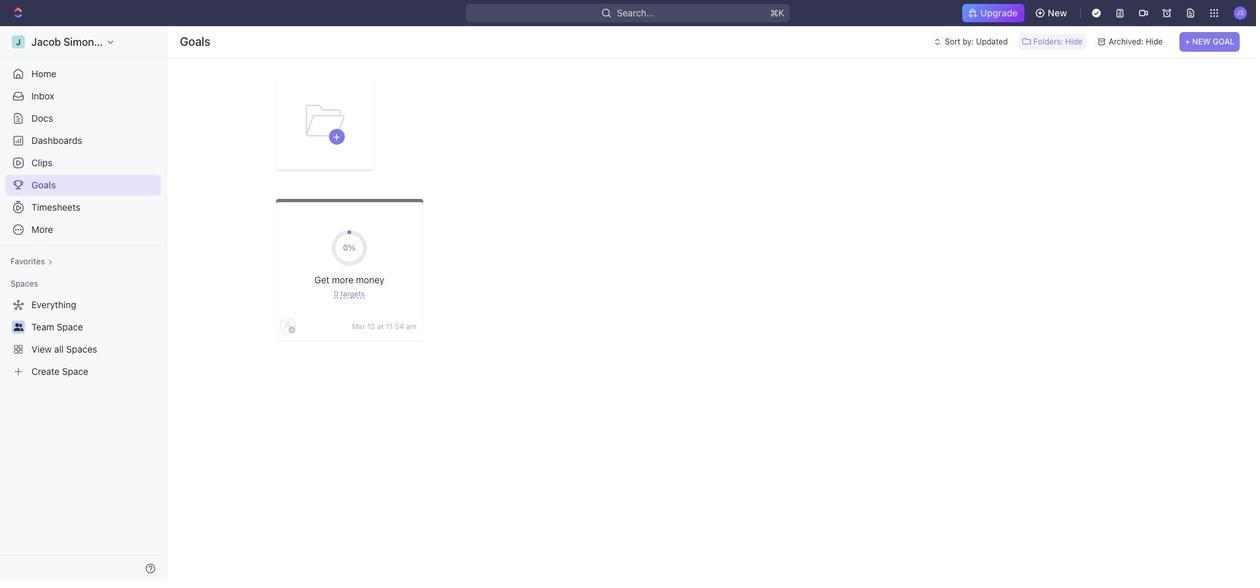 Task type: describe. For each thing, give the bounding box(es) containing it.
tree inside sidebar "navigation"
[[5, 294, 161, 382]]



Task type: vqa. For each thing, say whether or not it's contained in the screenshot.
Spaces
no



Task type: locate. For each thing, give the bounding box(es) containing it.
tree
[[5, 294, 161, 382]]

jacob simon's workspace, , element
[[12, 35, 25, 48]]

sidebar navigation
[[0, 26, 169, 581]]

user group image
[[13, 323, 23, 331]]



